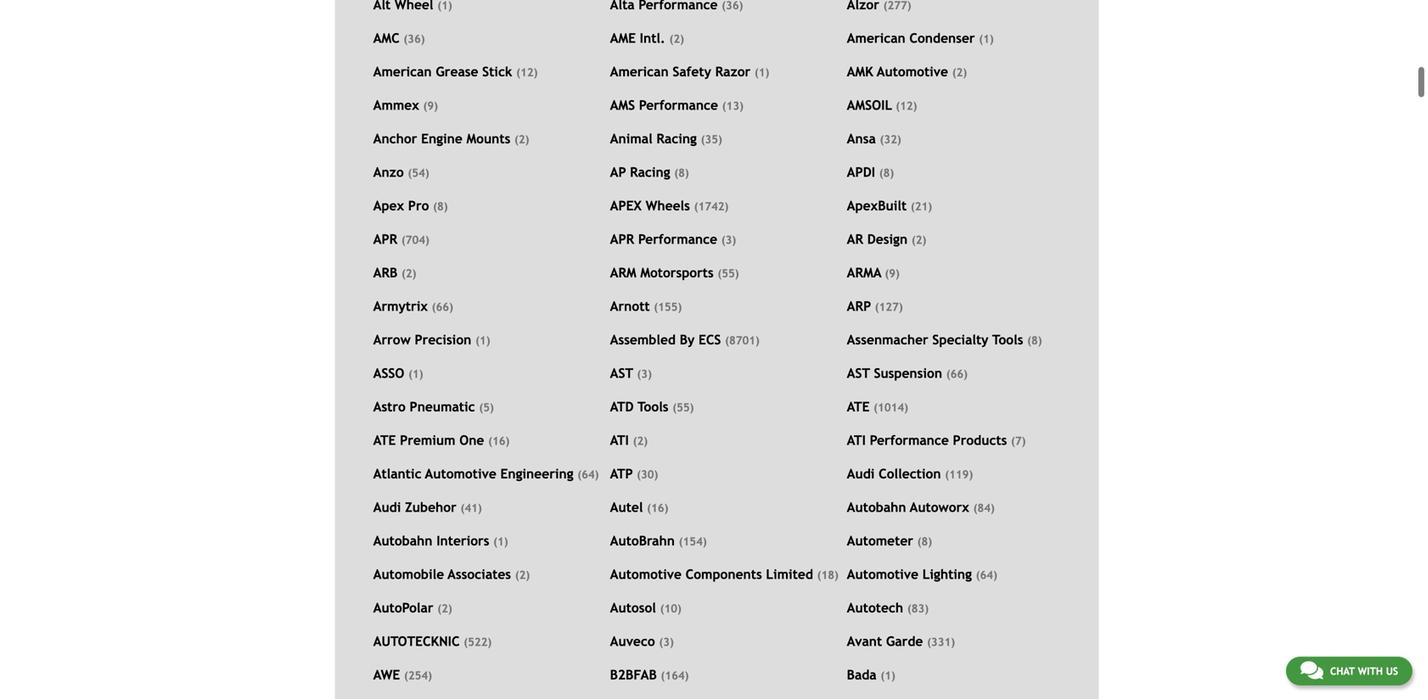 Task type: vqa. For each thing, say whether or not it's contained in the screenshot.


Task type: locate. For each thing, give the bounding box(es) containing it.
(1) right the interiors
[[493, 535, 508, 549]]

1 vertical spatial autobahn
[[373, 534, 433, 549]]

ams
[[610, 98, 635, 113]]

ast up atd
[[610, 366, 633, 381]]

arm motorsports (55)
[[610, 265, 739, 281]]

1 horizontal spatial (3)
[[659, 636, 674, 649]]

(16) inside 'autel (16)'
[[647, 502, 669, 515]]

0 vertical spatial racing
[[657, 131, 697, 147]]

racing for ap
[[630, 165, 670, 180]]

(3) for auveco
[[659, 636, 674, 649]]

(9) right ammex on the top left of the page
[[423, 99, 438, 113]]

us
[[1386, 666, 1398, 678]]

(12)
[[516, 66, 538, 79], [896, 99, 917, 113]]

ast (3)
[[610, 366, 652, 381]]

(331)
[[927, 636, 955, 649]]

apdi (8)
[[847, 165, 894, 180]]

(3) down (10)
[[659, 636, 674, 649]]

1 horizontal spatial audi
[[847, 467, 875, 482]]

(5)
[[479, 401, 494, 414]]

(1) right condenser
[[979, 32, 994, 45]]

atd
[[610, 400, 634, 415]]

armytrix
[[373, 299, 428, 314]]

1 ati from the left
[[610, 433, 629, 448]]

(55) inside arm motorsports (55)
[[718, 267, 739, 280]]

tools right atd
[[638, 400, 669, 415]]

ar design (2)
[[847, 232, 927, 247]]

1 vertical spatial (64)
[[976, 569, 998, 582]]

(55) for atd tools
[[673, 401, 694, 414]]

american
[[847, 31, 906, 46], [373, 64, 432, 79], [610, 64, 669, 79]]

(64) inside atlantic automotive engineering (64)
[[578, 468, 599, 481]]

audi left collection
[[847, 467, 875, 482]]

performance up motorsports
[[638, 232, 717, 247]]

autobrahn (154)
[[610, 534, 707, 549]]

automotive down one at the bottom left of page
[[425, 467, 496, 482]]

1 horizontal spatial (9)
[[885, 267, 900, 280]]

chat with us
[[1330, 666, 1398, 678]]

0 horizontal spatial (12)
[[516, 66, 538, 79]]

lighting
[[923, 567, 972, 582]]

engineering
[[500, 467, 574, 482]]

(2) right intl.
[[669, 32, 684, 45]]

1 horizontal spatial (64)
[[976, 569, 998, 582]]

0 horizontal spatial (3)
[[637, 368, 652, 381]]

1 vertical spatial racing
[[630, 165, 670, 180]]

(2) down condenser
[[952, 66, 967, 79]]

asso
[[373, 366, 404, 381]]

racing down ams performance (13)
[[657, 131, 697, 147]]

comments image
[[1301, 661, 1324, 681]]

stick
[[482, 64, 512, 79]]

one
[[460, 433, 484, 448]]

1 vertical spatial ate
[[373, 433, 396, 448]]

ame intl. (2)
[[610, 31, 684, 46]]

(2) inside automobile associates (2)
[[515, 569, 530, 582]]

0 horizontal spatial (9)
[[423, 99, 438, 113]]

autobahn autoworx (84)
[[847, 500, 995, 515]]

autobahn
[[847, 500, 906, 515], [373, 534, 433, 549]]

0 vertical spatial (55)
[[718, 267, 739, 280]]

(9) inside ammex (9)
[[423, 99, 438, 113]]

(3) down (1742)
[[721, 234, 736, 247]]

0 horizontal spatial ate
[[373, 433, 396, 448]]

0 horizontal spatial audi
[[373, 500, 401, 515]]

0 horizontal spatial american
[[373, 64, 432, 79]]

(13)
[[722, 99, 744, 113]]

1 horizontal spatial tools
[[993, 332, 1023, 348]]

1 vertical spatial audi
[[373, 500, 401, 515]]

1 horizontal spatial (12)
[[896, 99, 917, 113]]

atp
[[610, 467, 633, 482]]

2 vertical spatial performance
[[870, 433, 949, 448]]

1 vertical spatial (16)
[[647, 502, 669, 515]]

by
[[680, 332, 695, 348]]

(2)
[[669, 32, 684, 45], [952, 66, 967, 79], [514, 133, 529, 146], [912, 234, 927, 247], [402, 267, 416, 280], [633, 435, 648, 448], [515, 569, 530, 582], [437, 602, 452, 616]]

(154)
[[679, 535, 707, 549]]

arnott (155)
[[610, 299, 682, 314]]

0 horizontal spatial (55)
[[673, 401, 694, 414]]

mounts
[[467, 131, 511, 147]]

apex pro (8)
[[373, 198, 448, 214]]

(9) inside arma (9)
[[885, 267, 900, 280]]

(84)
[[973, 502, 995, 515]]

(1) inside autobahn interiors (1)
[[493, 535, 508, 549]]

1 vertical spatial (55)
[[673, 401, 694, 414]]

0 horizontal spatial ast
[[610, 366, 633, 381]]

0 vertical spatial (12)
[[516, 66, 538, 79]]

(9)
[[423, 99, 438, 113], [885, 267, 900, 280]]

0 vertical spatial tools
[[993, 332, 1023, 348]]

1 ast from the left
[[610, 366, 633, 381]]

american up ammex (9)
[[373, 64, 432, 79]]

1 vertical spatial performance
[[638, 232, 717, 247]]

autobahn up automobile
[[373, 534, 433, 549]]

(2) right 'design'
[[912, 234, 927, 247]]

automotive down american condenser (1)
[[877, 64, 948, 79]]

(2) right 'arb'
[[402, 267, 416, 280]]

1 horizontal spatial autobahn
[[847, 500, 906, 515]]

performance for products
[[870, 433, 949, 448]]

1 horizontal spatial ati
[[847, 433, 866, 448]]

(21)
[[911, 200, 932, 213]]

0 horizontal spatial (16)
[[488, 435, 510, 448]]

ati down ate (1014)
[[847, 433, 866, 448]]

awe
[[373, 668, 400, 683]]

performance down american safety razor (1)
[[639, 98, 718, 113]]

1 vertical spatial (12)
[[896, 99, 917, 113]]

(64) inside the automotive components limited (18) automotive lighting (64)
[[976, 569, 998, 582]]

(3) inside ast (3)
[[637, 368, 652, 381]]

1 horizontal spatial (66)
[[946, 368, 968, 381]]

apdi
[[847, 165, 875, 180]]

assenmacher specialty tools (8)
[[847, 332, 1042, 348]]

ate left (1014)
[[847, 400, 870, 415]]

(1) right 'razor'
[[755, 66, 770, 79]]

arrow precision (1)
[[373, 332, 490, 348]]

1 apr from the left
[[373, 232, 397, 247]]

0 vertical spatial (66)
[[432, 301, 453, 314]]

0 vertical spatial (3)
[[721, 234, 736, 247]]

american safety razor (1)
[[610, 64, 770, 79]]

(7)
[[1011, 435, 1026, 448]]

ap racing (8)
[[610, 165, 689, 180]]

arp (127)
[[847, 299, 903, 314]]

0 horizontal spatial ati
[[610, 433, 629, 448]]

(55) right motorsports
[[718, 267, 739, 280]]

1 horizontal spatial apr
[[610, 232, 634, 247]]

(3) inside auveco (3)
[[659, 636, 674, 649]]

(64)
[[578, 468, 599, 481], [976, 569, 998, 582]]

audi for audi collection
[[847, 467, 875, 482]]

ast for ast suspension
[[847, 366, 870, 381]]

(9) for ammex
[[423, 99, 438, 113]]

ati up atp
[[610, 433, 629, 448]]

(55) right atd
[[673, 401, 694, 414]]

0 vertical spatial (9)
[[423, 99, 438, 113]]

(64) right lighting at the bottom right of the page
[[976, 569, 998, 582]]

(8) up apex wheels (1742)
[[674, 166, 689, 180]]

1 horizontal spatial (55)
[[718, 267, 739, 280]]

(2) down automobile associates (2) at the bottom left of the page
[[437, 602, 452, 616]]

(8) right specialty
[[1027, 334, 1042, 347]]

(2) inside anchor engine mounts (2)
[[514, 133, 529, 146]]

(16) right one at the bottom left of page
[[488, 435, 510, 448]]

1 horizontal spatial ate
[[847, 400, 870, 415]]

autometer
[[847, 534, 914, 549]]

wheels
[[646, 198, 690, 214]]

(30)
[[637, 468, 658, 481]]

(3) up 'atd tools (55)' at the left bottom of the page
[[637, 368, 652, 381]]

2 horizontal spatial american
[[847, 31, 906, 46]]

suspension
[[874, 366, 942, 381]]

(8) down autobahn autoworx (84)
[[917, 535, 932, 549]]

ammex (9)
[[373, 98, 438, 113]]

1 horizontal spatial ast
[[847, 366, 870, 381]]

(2) right mounts
[[514, 133, 529, 146]]

apr up arm on the top left of the page
[[610, 232, 634, 247]]

0 vertical spatial (64)
[[578, 468, 599, 481]]

(16) right autel in the bottom of the page
[[647, 502, 669, 515]]

(8) right pro
[[433, 200, 448, 213]]

(1) inside arrow precision (1)
[[475, 334, 490, 347]]

1 vertical spatial tools
[[638, 400, 669, 415]]

1 vertical spatial (3)
[[637, 368, 652, 381]]

razor
[[715, 64, 751, 79]]

(8) right apdi
[[879, 166, 894, 180]]

(1) right bada
[[881, 670, 896, 683]]

ast up ate (1014)
[[847, 366, 870, 381]]

2 vertical spatial (3)
[[659, 636, 674, 649]]

b2bfab (164)
[[610, 668, 689, 683]]

0 vertical spatial audi
[[847, 467, 875, 482]]

grease
[[436, 64, 478, 79]]

autobrahn
[[610, 534, 675, 549]]

animal racing (35)
[[610, 131, 722, 147]]

ast for ast
[[610, 366, 633, 381]]

autobahn up autometer
[[847, 500, 906, 515]]

1 horizontal spatial (16)
[[647, 502, 669, 515]]

0 horizontal spatial (64)
[[578, 468, 599, 481]]

0 horizontal spatial (66)
[[432, 301, 453, 314]]

racing for animal
[[657, 131, 697, 147]]

products
[[953, 433, 1007, 448]]

apr left '(704)'
[[373, 232, 397, 247]]

0 vertical spatial performance
[[639, 98, 718, 113]]

1 vertical spatial (9)
[[885, 267, 900, 280]]

2 ati from the left
[[847, 433, 866, 448]]

audi down atlantic
[[373, 500, 401, 515]]

american down 'ame intl. (2)'
[[610, 64, 669, 79]]

ar
[[847, 232, 864, 247]]

(2) up atp (30)
[[633, 435, 648, 448]]

ate down astro
[[373, 433, 396, 448]]

1 horizontal spatial american
[[610, 64, 669, 79]]

(9) right arma
[[885, 267, 900, 280]]

tools
[[993, 332, 1023, 348], [638, 400, 669, 415]]

autobahn for autobahn interiors
[[373, 534, 433, 549]]

apr for apr performance
[[610, 232, 634, 247]]

audi zubehor (41)
[[373, 500, 482, 515]]

american up amk
[[847, 31, 906, 46]]

1 vertical spatial (66)
[[946, 368, 968, 381]]

(12) right stick
[[516, 66, 538, 79]]

pneumatic
[[410, 400, 475, 415]]

avant
[[847, 634, 882, 650]]

ate for ate premium one
[[373, 433, 396, 448]]

(66) up precision
[[432, 301, 453, 314]]

ate
[[847, 400, 870, 415], [373, 433, 396, 448]]

(36)
[[404, 32, 425, 45]]

specialty
[[933, 332, 989, 348]]

amsoil
[[847, 98, 892, 113]]

0 vertical spatial ate
[[847, 400, 870, 415]]

2 apr from the left
[[610, 232, 634, 247]]

apr
[[373, 232, 397, 247], [610, 232, 634, 247]]

0 horizontal spatial apr
[[373, 232, 397, 247]]

racing right ap
[[630, 165, 670, 180]]

(8) inside assenmacher specialty tools (8)
[[1027, 334, 1042, 347]]

apex
[[373, 198, 404, 214]]

armytrix (66)
[[373, 299, 453, 314]]

performance up collection
[[870, 433, 949, 448]]

(55) inside 'atd tools (55)'
[[673, 401, 694, 414]]

(1) right asso
[[408, 368, 423, 381]]

0 vertical spatial (16)
[[488, 435, 510, 448]]

(66) down specialty
[[946, 368, 968, 381]]

tools right specialty
[[993, 332, 1023, 348]]

(2) right associates
[[515, 569, 530, 582]]

2 ast from the left
[[847, 366, 870, 381]]

(64) left atp
[[578, 468, 599, 481]]

american grease stick (12)
[[373, 64, 538, 79]]

(16)
[[488, 435, 510, 448], [647, 502, 669, 515]]

auveco (3)
[[610, 634, 674, 650]]

ansa
[[847, 131, 876, 147]]

0 vertical spatial autobahn
[[847, 500, 906, 515]]

0 horizontal spatial autobahn
[[373, 534, 433, 549]]

(1) right precision
[[475, 334, 490, 347]]

apexbuilt
[[847, 198, 907, 214]]

2 horizontal spatial (3)
[[721, 234, 736, 247]]

astro
[[373, 400, 406, 415]]

ate for ate
[[847, 400, 870, 415]]

(12) down amk automotive (2)
[[896, 99, 917, 113]]



Task type: describe. For each thing, give the bounding box(es) containing it.
amk automotive (2)
[[847, 64, 967, 79]]

(155)
[[654, 301, 682, 314]]

autotech (83)
[[847, 601, 929, 616]]

(254)
[[404, 670, 432, 683]]

ast suspension (66)
[[847, 366, 968, 381]]

(54)
[[408, 166, 429, 180]]

autel (16)
[[610, 500, 669, 515]]

(3) for ast
[[637, 368, 652, 381]]

ammex
[[373, 98, 419, 113]]

atp (30)
[[610, 467, 658, 482]]

autometer (8)
[[847, 534, 932, 549]]

anzo
[[373, 165, 404, 180]]

(8) inside autometer (8)
[[917, 535, 932, 549]]

condenser
[[910, 31, 975, 46]]

automotive components limited (18) automotive lighting (64)
[[610, 567, 998, 582]]

(2) inside the autopolar (2)
[[437, 602, 452, 616]]

(1) inside asso (1)
[[408, 368, 423, 381]]

(55) for arm motorsports
[[718, 267, 739, 280]]

bada (1)
[[847, 668, 896, 683]]

autosol
[[610, 601, 656, 616]]

assembled
[[610, 332, 676, 348]]

(2) inside 'ame intl. (2)'
[[669, 32, 684, 45]]

amc (36)
[[373, 31, 425, 46]]

(12) inside amsoil (12)
[[896, 99, 917, 113]]

(2) inside ati (2)
[[633, 435, 648, 448]]

audi collection (119)
[[847, 467, 973, 482]]

(32)
[[880, 133, 901, 146]]

(9) for arma
[[885, 267, 900, 280]]

0 horizontal spatial tools
[[638, 400, 669, 415]]

(127)
[[875, 301, 903, 314]]

(2) inside arb (2)
[[402, 267, 416, 280]]

(10)
[[660, 602, 682, 616]]

(2) inside 'ar design (2)'
[[912, 234, 927, 247]]

ap
[[610, 165, 626, 180]]

arma
[[847, 265, 881, 281]]

ate (1014)
[[847, 400, 908, 415]]

arma (9)
[[847, 265, 900, 281]]

american condenser (1)
[[847, 31, 994, 46]]

automobile associates (2)
[[373, 567, 530, 582]]

autel
[[610, 500, 643, 515]]

amsoil (12)
[[847, 98, 917, 113]]

anzo (54)
[[373, 165, 429, 180]]

automotive down autometer
[[847, 567, 919, 582]]

(8) inside 'ap racing (8)'
[[674, 166, 689, 180]]

(66) inside ast suspension (66)
[[946, 368, 968, 381]]

arp
[[847, 299, 871, 314]]

apex
[[610, 198, 642, 214]]

(119)
[[945, 468, 973, 481]]

apr for apr
[[373, 232, 397, 247]]

avant garde (331)
[[847, 634, 955, 650]]

autopolar (2)
[[373, 601, 452, 616]]

performance for (3)
[[638, 232, 717, 247]]

collection
[[879, 467, 941, 482]]

(16) inside the ate premium one (16)
[[488, 435, 510, 448]]

(8) inside 'apdi (8)'
[[879, 166, 894, 180]]

premium
[[400, 433, 456, 448]]

asso (1)
[[373, 366, 423, 381]]

(12) inside american grease stick (12)
[[516, 66, 538, 79]]

(18)
[[817, 569, 839, 582]]

chat with us link
[[1286, 657, 1413, 686]]

(66) inside armytrix (66)
[[432, 301, 453, 314]]

performance for (13)
[[639, 98, 718, 113]]

(41)
[[461, 502, 482, 515]]

arrow
[[373, 332, 411, 348]]

b2bfab
[[610, 668, 657, 683]]

associates
[[448, 567, 511, 582]]

apexbuilt (21)
[[847, 198, 932, 214]]

(1) inside bada (1)
[[881, 670, 896, 683]]

design
[[867, 232, 908, 247]]

autobahn for autobahn autoworx
[[847, 500, 906, 515]]

ate premium one (16)
[[373, 433, 510, 448]]

ati for ati
[[610, 433, 629, 448]]

automotive up autosol (10)
[[610, 567, 682, 582]]

(83)
[[907, 602, 929, 616]]

bada
[[847, 668, 877, 683]]

components
[[686, 567, 762, 582]]

(522)
[[464, 636, 492, 649]]

(1014)
[[874, 401, 908, 414]]

amc
[[373, 31, 400, 46]]

(1) inside american safety razor (1)
[[755, 66, 770, 79]]

audi for audi zubehor
[[373, 500, 401, 515]]

(704)
[[401, 234, 429, 247]]

assenmacher
[[847, 332, 929, 348]]

awe (254)
[[373, 668, 432, 683]]

american for american safety razor
[[610, 64, 669, 79]]

chat
[[1330, 666, 1355, 678]]

(1) inside american condenser (1)
[[979, 32, 994, 45]]

garde
[[886, 634, 923, 650]]

arnott
[[610, 299, 650, 314]]

(1742)
[[694, 200, 729, 213]]

zubehor
[[405, 500, 457, 515]]

apr (704)
[[373, 232, 429, 247]]

american for american grease stick
[[373, 64, 432, 79]]

ecs
[[699, 332, 721, 348]]

anchor
[[373, 131, 417, 147]]

ati for ati performance products
[[847, 433, 866, 448]]

autotecknic
[[373, 634, 460, 650]]

anchor engine mounts (2)
[[373, 131, 529, 147]]

animal
[[610, 131, 653, 147]]

american for american condenser
[[847, 31, 906, 46]]

(3) inside apr performance (3)
[[721, 234, 736, 247]]

limited
[[766, 567, 813, 582]]

with
[[1358, 666, 1383, 678]]

ati (2)
[[610, 433, 648, 448]]

safety
[[673, 64, 711, 79]]

(8) inside apex pro (8)
[[433, 200, 448, 213]]

(2) inside amk automotive (2)
[[952, 66, 967, 79]]

assembled by ecs (8701)
[[610, 332, 760, 348]]



